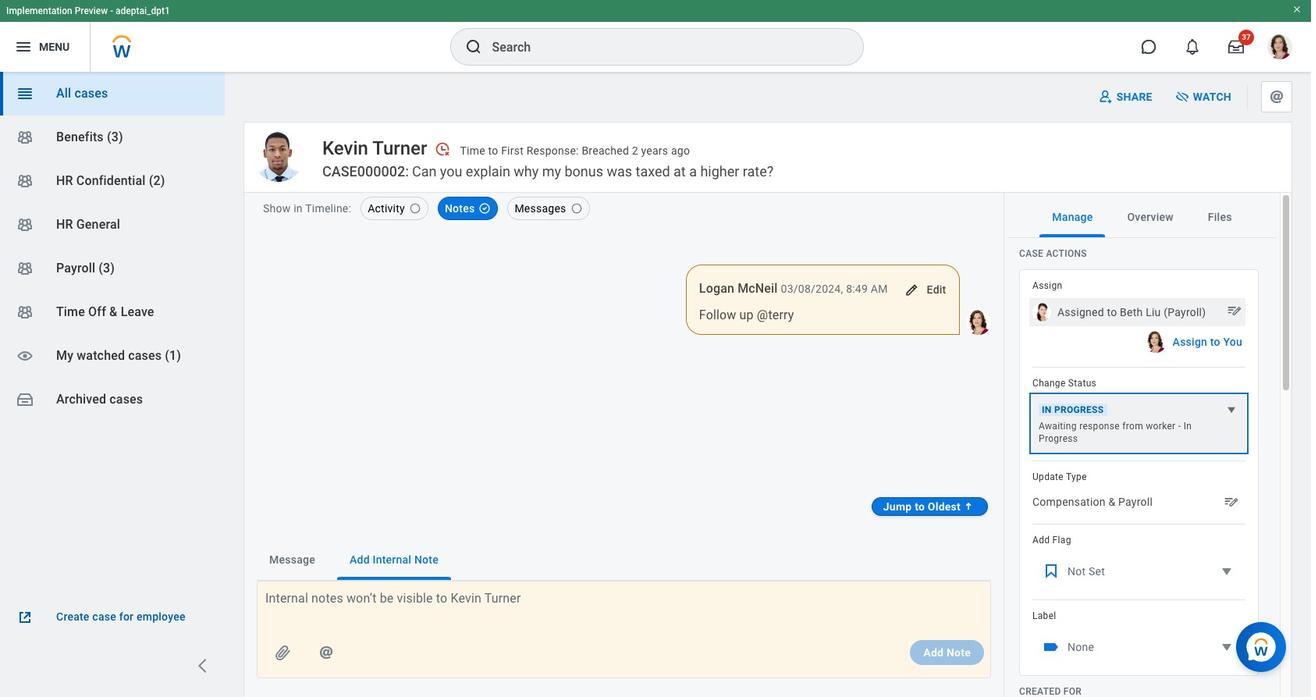 Task type: locate. For each thing, give the bounding box(es) containing it.
add internal note tab panel
[[257, 581, 991, 697]]

overview button
[[1115, 197, 1186, 237]]

progress down awaiting
[[1039, 433, 1078, 444]]

list
[[0, 72, 225, 422], [351, 197, 590, 224], [1030, 279, 1246, 666]]

check circle image
[[479, 202, 491, 215]]

assign for assign
[[1033, 280, 1063, 291]]

inbox large image
[[1229, 39, 1244, 55]]

watch button
[[1168, 84, 1241, 109]]

assign inside button
[[1173, 336, 1208, 348]]

note inside tab panel
[[947, 646, 971, 659]]

tag image
[[1042, 638, 1061, 657]]

contact card matrix manager image up contact card matrix manager image
[[16, 172, 34, 190]]

(3) right benefits
[[107, 130, 123, 144]]

messages
[[515, 202, 566, 215]]

1 vertical spatial hr
[[56, 217, 73, 232]]

1 horizontal spatial payroll
[[1119, 496, 1153, 508]]

hr
[[56, 173, 73, 188], [56, 217, 73, 232]]

none
[[1068, 641, 1094, 653]]

0 vertical spatial time
[[460, 144, 485, 157]]

beth
[[1120, 306, 1143, 318]]

contact card matrix manager image inside hr confidential (2) link
[[16, 172, 34, 190]]

0 vertical spatial note
[[414, 553, 439, 566]]

-
[[110, 5, 113, 16], [1179, 421, 1181, 432]]

tab list
[[1008, 197, 1277, 238], [257, 539, 991, 581]]

type
[[1066, 471, 1087, 482]]

add internal note
[[350, 553, 439, 566]]

(3) down hr general link
[[99, 261, 115, 276]]

Activity button
[[361, 197, 428, 220]]

kevin
[[322, 137, 368, 159]]

0 horizontal spatial tab list
[[257, 539, 991, 581]]

to left first at the left top of page
[[488, 144, 498, 157]]

higher
[[701, 163, 740, 180]]

all cases
[[56, 86, 108, 101]]

my watched cases (1) link
[[0, 334, 225, 378]]

note
[[414, 553, 439, 566], [947, 646, 971, 659]]

& right compensation
[[1109, 496, 1116, 508]]

1 horizontal spatial add
[[924, 646, 944, 659]]

0 vertical spatial at tag mention image
[[1268, 87, 1286, 106]]

(3) inside 'payroll (3)' link
[[99, 261, 115, 276]]

1 vertical spatial tab list
[[257, 539, 991, 581]]

assign down case actions
[[1033, 280, 1063, 291]]

share
[[1117, 91, 1153, 103]]

clock x image
[[435, 141, 451, 157]]

add note
[[924, 646, 971, 659]]

inbox image
[[16, 390, 34, 409]]

0 vertical spatial in
[[1042, 404, 1052, 415]]

am
[[871, 283, 888, 295]]

0 vertical spatial add
[[1033, 535, 1050, 546]]

2 hr from the top
[[56, 217, 73, 232]]

to
[[488, 144, 498, 157], [1107, 306, 1117, 318], [1211, 336, 1221, 348], [915, 500, 925, 513]]

case actions
[[1019, 248, 1087, 259]]

assigned to beth liu (payroll) button
[[1030, 298, 1246, 326]]

0 horizontal spatial time
[[56, 304, 85, 319]]

0 vertical spatial tab list
[[1008, 197, 1277, 238]]

to for assigned
[[1107, 306, 1117, 318]]

liu
[[1146, 306, 1161, 318]]

my
[[542, 163, 561, 180]]

contact card matrix manager image down contact card matrix manager image
[[16, 259, 34, 278]]

list for show in timeline:
[[351, 197, 590, 224]]

0 horizontal spatial add
[[350, 553, 370, 566]]

progress up response
[[1055, 404, 1104, 415]]

add for add internal note
[[350, 553, 370, 566]]

hr left the general
[[56, 217, 73, 232]]

caret down image inside not set popup button
[[1218, 562, 1237, 581]]

show
[[263, 202, 291, 215]]

0 vertical spatial text edit image
[[1227, 303, 1243, 318]]

ext link image
[[16, 608, 34, 627]]

1 vertical spatial in
[[1184, 421, 1192, 432]]

2 contact card matrix manager image from the top
[[16, 172, 34, 190]]

1 horizontal spatial in
[[1184, 421, 1192, 432]]

contact card matrix manager image inside 'payroll (3)' link
[[16, 259, 34, 278]]

3 contact card matrix manager image from the top
[[16, 259, 34, 278]]

manage tab panel
[[1008, 247, 1277, 697]]

time
[[460, 144, 485, 157], [56, 304, 85, 319]]

1 vertical spatial assign
[[1173, 336, 1208, 348]]

to right the jump
[[915, 500, 925, 513]]

jump to oldest button
[[872, 497, 988, 516]]

my watched cases (1)
[[56, 348, 181, 363]]

2
[[632, 144, 638, 157]]

you
[[440, 163, 462, 180]]

1 vertical spatial &
[[1109, 496, 1116, 508]]

set
[[1089, 565, 1105, 578]]

1 caret down image from the top
[[1218, 562, 1237, 581]]

contact card matrix manager image up the visible icon
[[16, 303, 34, 322]]

justify image
[[14, 37, 33, 56]]

contact card matrix manager image down grid view image
[[16, 128, 34, 147]]

logan mcneil 03/08/2024, 8:49 am
[[699, 281, 888, 296]]

2 vertical spatial add
[[924, 646, 944, 659]]

1 horizontal spatial tab list
[[1008, 197, 1277, 238]]

0 horizontal spatial list
[[0, 72, 225, 422]]

to for assign
[[1211, 336, 1221, 348]]

8:49
[[846, 283, 868, 295]]

worker
[[1146, 421, 1176, 432]]

assign down (payroll)
[[1173, 336, 1208, 348]]

:
[[405, 163, 409, 180]]

preview
[[75, 5, 108, 16]]

1 vertical spatial caret down image
[[1218, 638, 1237, 657]]

1 horizontal spatial note
[[947, 646, 971, 659]]

overview
[[1128, 211, 1174, 223]]

1 vertical spatial progress
[[1039, 433, 1078, 444]]

main content
[[244, 193, 1004, 697]]

not
[[1068, 565, 1086, 578]]

0 horizontal spatial at tag mention image
[[317, 643, 336, 662]]

0 vertical spatial payroll
[[56, 261, 95, 276]]

- inside menu 'banner'
[[110, 5, 113, 16]]

0 vertical spatial progress
[[1055, 404, 1104, 415]]

contact card matrix manager image inside benefits (3) link
[[16, 128, 34, 147]]

case header element
[[244, 122, 1293, 193]]

assigned
[[1058, 306, 1104, 318]]

in up awaiting
[[1042, 404, 1052, 415]]

03/08/2024,
[[781, 283, 843, 295]]

tab list containing manage
[[1008, 197, 1277, 238]]

radio mobile image
[[409, 202, 421, 215]]

assign
[[1033, 280, 1063, 291], [1173, 336, 1208, 348]]

(3) for benefits (3)
[[107, 130, 123, 144]]

0 vertical spatial (3)
[[107, 130, 123, 144]]

in right worker
[[1184, 421, 1192, 432]]

(3) for payroll (3)
[[99, 261, 115, 276]]

tab list containing message
[[257, 539, 991, 581]]

1 vertical spatial note
[[947, 646, 971, 659]]

at tag mention image
[[1268, 87, 1286, 106], [317, 643, 336, 662]]

contact card matrix manager image
[[16, 128, 34, 147], [16, 172, 34, 190], [16, 259, 34, 278], [16, 303, 34, 322]]

time for time to first response: breached 2 years ago
[[460, 144, 485, 157]]

1 horizontal spatial list
[[351, 197, 590, 224]]

all cases link
[[0, 72, 225, 116]]

implementation
[[6, 5, 72, 16]]

0 vertical spatial assign
[[1033, 280, 1063, 291]]

at tag mention image down profile logan mcneil image
[[1268, 87, 1286, 106]]

archived
[[56, 392, 106, 407]]

to left beth at the top right
[[1107, 306, 1117, 318]]

hr general
[[56, 217, 120, 232]]

hr confidential (2)
[[56, 173, 165, 188]]

timeline:
[[305, 202, 351, 215]]

message
[[269, 553, 315, 566]]

1 vertical spatial add
[[350, 553, 370, 566]]

files
[[1208, 211, 1232, 223]]

list containing assigned to beth liu (payroll)
[[1030, 279, 1246, 666]]

- right worker
[[1179, 421, 1181, 432]]

0 vertical spatial -
[[110, 5, 113, 16]]

caret down image inside none button
[[1218, 638, 1237, 657]]

archived cases link
[[0, 378, 225, 422]]

0 horizontal spatial note
[[414, 553, 439, 566]]

(2)
[[149, 173, 165, 188]]

in
[[294, 202, 303, 215]]

visible image
[[16, 347, 34, 365]]

2 caret down image from the top
[[1218, 638, 1237, 657]]

cases right "all" on the left of the page
[[75, 86, 108, 101]]

watched
[[77, 348, 125, 363]]

1 horizontal spatial time
[[460, 144, 485, 157]]

time inside case header "element"
[[460, 144, 485, 157]]

add inside list
[[1033, 535, 1050, 546]]

1 horizontal spatial &
[[1109, 496, 1116, 508]]

create case for employee
[[56, 610, 186, 623]]

main content containing logan mcneil
[[244, 193, 1004, 697]]

2 vertical spatial cases
[[110, 392, 143, 407]]

implementation preview -   adeptai_dpt1
[[6, 5, 170, 16]]

hr down benefits
[[56, 173, 73, 188]]

payroll inside button
[[1119, 496, 1153, 508]]

1 vertical spatial payroll
[[1119, 496, 1153, 508]]

time off & leave
[[56, 304, 154, 319]]

to left you at the top right
[[1211, 336, 1221, 348]]

4 contact card matrix manager image from the top
[[16, 303, 34, 322]]

update type
[[1033, 471, 1087, 482]]

contact card matrix manager image inside time off & leave link
[[16, 303, 34, 322]]

user plus image
[[1098, 89, 1114, 105]]

1 vertical spatial text edit image
[[1224, 494, 1240, 510]]

1 vertical spatial (3)
[[99, 261, 115, 276]]

benefits
[[56, 130, 104, 144]]

at tag mention image right the upload clip image on the left of the page
[[317, 643, 336, 662]]

text edit image
[[1227, 303, 1243, 318], [1224, 494, 1240, 510]]

add for add note
[[924, 646, 944, 659]]

0 vertical spatial cases
[[75, 86, 108, 101]]

to inside case header "element"
[[488, 144, 498, 157]]

hr for hr confidential (2)
[[56, 173, 73, 188]]

0 vertical spatial hr
[[56, 173, 73, 188]]

add inside tab list
[[350, 553, 370, 566]]

@terry
[[757, 308, 794, 322]]

1 contact card matrix manager image from the top
[[16, 128, 34, 147]]

response:
[[527, 144, 579, 157]]

notifications large image
[[1185, 39, 1201, 55]]

1 vertical spatial -
[[1179, 421, 1181, 432]]

assign to you
[[1173, 336, 1243, 348]]

add
[[1033, 535, 1050, 546], [350, 553, 370, 566], [924, 646, 944, 659]]

2 horizontal spatial list
[[1030, 279, 1246, 666]]

&
[[109, 304, 117, 319], [1109, 496, 1116, 508]]

1 horizontal spatial -
[[1179, 421, 1181, 432]]

2 horizontal spatial add
[[1033, 535, 1050, 546]]

0 horizontal spatial assign
[[1033, 280, 1063, 291]]

text edit image inside compensation & payroll button
[[1224, 494, 1240, 510]]

list containing all cases
[[0, 72, 225, 422]]

caret down image
[[1224, 402, 1240, 418]]

cases left (1)
[[128, 348, 162, 363]]

1 hr from the top
[[56, 173, 73, 188]]

- right preview
[[110, 5, 113, 16]]

1 vertical spatial time
[[56, 304, 85, 319]]

(3) inside benefits (3) link
[[107, 130, 123, 144]]

off
[[88, 304, 106, 319]]

0 horizontal spatial &
[[109, 304, 117, 319]]

& inside button
[[1109, 496, 1116, 508]]

compensation & payroll button
[[1030, 489, 1243, 514]]

caret down image
[[1218, 562, 1237, 581], [1218, 638, 1237, 657]]

& right off
[[109, 304, 117, 319]]

0 vertical spatial caret down image
[[1218, 562, 1237, 581]]

cases down my watched cases (1)
[[110, 392, 143, 407]]

time up explain
[[460, 144, 485, 157]]

caret down image for none
[[1218, 638, 1237, 657]]

add inside tab panel
[[924, 646, 944, 659]]

0 horizontal spatial -
[[110, 5, 113, 16]]

list inside the case actions element
[[1030, 279, 1246, 666]]

media mylearning image
[[1042, 562, 1061, 581]]

text edit image inside 'assigned to beth liu (payroll)' button
[[1227, 303, 1243, 318]]

payroll
[[56, 261, 95, 276], [1119, 496, 1153, 508]]

list containing activity
[[351, 197, 590, 224]]

note inside tab list
[[414, 553, 439, 566]]

explain
[[466, 163, 510, 180]]

1 horizontal spatial assign
[[1173, 336, 1208, 348]]

time left off
[[56, 304, 85, 319]]

case actions element
[[1019, 247, 1259, 676]]

contact card matrix manager image
[[16, 215, 34, 234]]

1 horizontal spatial at tag mention image
[[1268, 87, 1286, 106]]



Task type: vqa. For each thing, say whether or not it's contained in the screenshot.
have
no



Task type: describe. For each thing, give the bounding box(es) containing it.
menu button
[[0, 22, 90, 72]]

profile logan mcneil image
[[1268, 34, 1293, 63]]

for
[[119, 610, 134, 623]]

list for case actions
[[1030, 279, 1246, 666]]

to for time
[[488, 144, 498, 157]]

first
[[501, 144, 524, 157]]

time to first response: breached 2 years ago
[[460, 144, 690, 157]]

why
[[514, 163, 539, 180]]

hr for hr general
[[56, 217, 73, 232]]

Search Workday  search field
[[492, 30, 831, 64]]

assign to you button
[[1030, 326, 1246, 358]]

time off & leave link
[[0, 290, 225, 334]]

manage button
[[1040, 197, 1106, 237]]

cases for archived cases
[[110, 392, 143, 407]]

37 button
[[1219, 30, 1254, 64]]

up
[[740, 308, 754, 322]]

invisible image
[[1175, 89, 1190, 105]]

share button
[[1092, 84, 1162, 109]]

manage
[[1053, 211, 1093, 223]]

Notes button
[[438, 197, 498, 220]]

turner
[[372, 137, 427, 159]]

compensation
[[1033, 496, 1106, 508]]

show in timeline:
[[263, 202, 351, 215]]

create
[[56, 610, 89, 623]]

Messages button
[[508, 197, 590, 220]]

not set button
[[1033, 553, 1246, 590]]

message button
[[257, 539, 328, 580]]

edit
[[927, 283, 947, 296]]

1 vertical spatial cases
[[128, 348, 162, 363]]

in progress awaiting response from worker - in progress
[[1039, 404, 1192, 444]]

contact card matrix manager image for hr
[[16, 172, 34, 190]]

confidential
[[76, 173, 146, 188]]

hr confidential (2) link
[[0, 159, 225, 203]]

compensation & payroll
[[1033, 496, 1153, 508]]

actions
[[1046, 248, 1087, 259]]

radio mobile image
[[570, 202, 583, 215]]

- inside "in progress awaiting response from worker - in progress"
[[1179, 421, 1181, 432]]

notes
[[445, 202, 475, 215]]

change
[[1033, 378, 1066, 389]]

0 vertical spatial &
[[109, 304, 117, 319]]

(payroll)
[[1164, 306, 1206, 318]]

files button
[[1196, 197, 1245, 237]]

tab list for manage "tab panel"
[[1008, 197, 1277, 238]]

rate?
[[743, 163, 774, 180]]

at
[[674, 163, 686, 180]]

chevron right image
[[194, 657, 212, 675]]

add flag
[[1033, 535, 1072, 546]]

add internal note button
[[337, 539, 451, 580]]

was
[[607, 163, 632, 180]]

change status
[[1033, 378, 1097, 389]]

contact card matrix manager image for benefits
[[16, 128, 34, 147]]

kevin turner
[[322, 137, 427, 159]]

cases for all cases
[[75, 86, 108, 101]]

ago
[[671, 144, 690, 157]]

years
[[641, 144, 668, 157]]

my
[[56, 348, 73, 363]]

Internal notes won't be visible to Kevin Turner text field
[[265, 589, 990, 627]]

jump
[[884, 500, 912, 513]]

activity
[[368, 202, 405, 215]]

case000002
[[322, 163, 405, 180]]

case
[[1019, 248, 1044, 259]]

assign for assign to you
[[1173, 336, 1208, 348]]

edit image
[[904, 283, 919, 298]]

(1)
[[165, 348, 181, 363]]

logan
[[699, 281, 735, 296]]

case
[[92, 610, 116, 623]]

employee
[[137, 610, 186, 623]]

contact card matrix manager image for payroll
[[16, 259, 34, 278]]

adeptai_dpt1
[[116, 5, 170, 16]]

1 vertical spatial at tag mention image
[[317, 643, 336, 662]]

leave
[[121, 304, 154, 319]]

text edit image for assigned to beth liu (payroll)
[[1227, 303, 1243, 318]]

watch
[[1193, 91, 1232, 103]]

add for add flag
[[1033, 535, 1050, 546]]

search image
[[464, 37, 483, 56]]

follow
[[699, 308, 737, 322]]

to for jump
[[915, 500, 925, 513]]

flag
[[1053, 535, 1072, 546]]

case000002 : can you explain why my bonus was taxed at a higher rate?
[[322, 163, 774, 180]]

from
[[1123, 421, 1144, 432]]

can
[[412, 163, 437, 180]]

you
[[1224, 336, 1243, 348]]

not set
[[1068, 565, 1105, 578]]

menu
[[39, 40, 70, 53]]

0 horizontal spatial in
[[1042, 404, 1052, 415]]

none button
[[1033, 628, 1246, 666]]

0 horizontal spatial payroll
[[56, 261, 95, 276]]

archived cases
[[56, 392, 143, 407]]

follow up @terry
[[699, 308, 794, 322]]

general
[[76, 217, 120, 232]]

close environment banner image
[[1293, 5, 1302, 14]]

mcneil
[[738, 281, 778, 296]]

caret down image for not set
[[1218, 562, 1237, 581]]

tab list for add internal note tab panel at the bottom
[[257, 539, 991, 581]]

grid view image
[[16, 84, 34, 103]]

jump to oldest
[[884, 500, 961, 513]]

sort up image
[[961, 499, 977, 514]]

text edit image for compensation & payroll
[[1224, 494, 1240, 510]]

upload clip image
[[273, 643, 292, 662]]

time for time off & leave
[[56, 304, 85, 319]]

breached
[[582, 144, 629, 157]]

status
[[1069, 378, 1097, 389]]

menu banner
[[0, 0, 1311, 72]]

add note button
[[910, 640, 984, 665]]

contact card matrix manager image for time
[[16, 303, 34, 322]]

awaiting
[[1039, 421, 1077, 432]]

taxed
[[636, 163, 670, 180]]

oldest
[[928, 500, 961, 513]]

internal
[[373, 553, 412, 566]]



